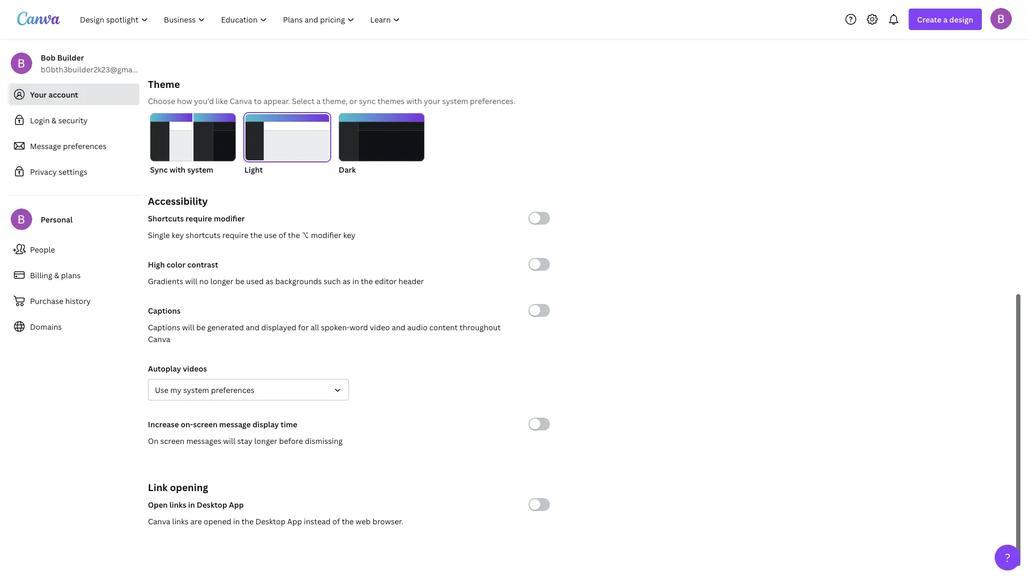 Task type: locate. For each thing, give the bounding box(es) containing it.
0 horizontal spatial a
[[317, 96, 321, 106]]

0 vertical spatial screen
[[193, 419, 218, 429]]

like
[[216, 96, 228, 106]]

accessibility
[[148, 194, 208, 208]]

system right my
[[183, 385, 209, 395]]

1 vertical spatial canva
[[148, 334, 170, 344]]

a right select
[[317, 96, 321, 106]]

1 vertical spatial captions
[[148, 322, 180, 332]]

1 vertical spatial modifier
[[311, 230, 342, 240]]

top level navigation element
[[73, 9, 409, 30]]

will left no
[[185, 276, 198, 286]]

privacy settings
[[30, 167, 87, 177]]

will left generated
[[182, 322, 195, 332]]

captions for captions will be generated and displayed for all spoken-word video and audio content throughout canva
[[148, 322, 180, 332]]

1 vertical spatial desktop
[[256, 516, 286, 526]]

sync with system
[[150, 164, 214, 175]]

1 horizontal spatial key
[[343, 230, 356, 240]]

1 horizontal spatial desktop
[[256, 516, 286, 526]]

0 vertical spatial in
[[353, 276, 359, 286]]

longer down display
[[254, 436, 277, 446]]

system for sync with system
[[187, 164, 214, 175]]

on screen messages will stay longer before dismissing
[[148, 436, 343, 446]]

app left instead
[[288, 516, 302, 526]]

0 vertical spatial preferences
[[63, 141, 107, 151]]

1 horizontal spatial require
[[223, 230, 249, 240]]

canva down open
[[148, 516, 170, 526]]

increase
[[148, 419, 179, 429]]

spoken-
[[321, 322, 350, 332]]

? button
[[995, 545, 1021, 571]]

throughout
[[460, 322, 501, 332]]

modifier up single key shortcuts require the use of the ⌥ modifier key
[[214, 213, 245, 223]]

you'd
[[194, 96, 214, 106]]

canva inside 'theme choose how you'd like canva to appear. select a theme, or sync themes with your system preferences.'
[[230, 96, 252, 106]]

stay
[[237, 436, 253, 446]]

system inside button
[[183, 385, 209, 395]]

0 horizontal spatial longer
[[211, 276, 234, 286]]

0 vertical spatial will
[[185, 276, 198, 286]]

of right instead
[[333, 516, 340, 526]]

generated
[[207, 322, 244, 332]]

0 vertical spatial system
[[442, 96, 468, 106]]

app up opened
[[229, 500, 244, 510]]

canva up autoplay
[[148, 334, 170, 344]]

with left your
[[407, 96, 422, 106]]

0 vertical spatial links
[[170, 500, 186, 510]]

links for in
[[170, 500, 186, 510]]

the left ⌥
[[288, 230, 300, 240]]

and left displayed
[[246, 322, 260, 332]]

links for are
[[172, 516, 189, 526]]

the left editor
[[361, 276, 373, 286]]

your account
[[30, 89, 78, 99]]

0 horizontal spatial screen
[[160, 436, 185, 446]]

1 vertical spatial in
[[188, 500, 195, 510]]

with right 'sync'
[[170, 164, 186, 175]]

0 horizontal spatial key
[[172, 230, 184, 240]]

desktop
[[197, 500, 227, 510], [256, 516, 286, 526]]

captions up autoplay
[[148, 322, 180, 332]]

and right video
[[392, 322, 406, 332]]

1 vertical spatial preferences
[[211, 385, 255, 395]]

1 vertical spatial longer
[[254, 436, 277, 446]]

as right such
[[343, 276, 351, 286]]

will inside captions will be generated and displayed for all spoken-word video and audio content throughout canva
[[182, 322, 195, 332]]

of right use
[[279, 230, 286, 240]]

used
[[246, 276, 264, 286]]

1 horizontal spatial a
[[944, 14, 948, 24]]

single key shortcuts require the use of the ⌥ modifier key
[[148, 230, 356, 240]]

will
[[185, 276, 198, 286], [182, 322, 195, 332], [223, 436, 236, 446]]

message preferences
[[30, 141, 107, 151]]

1 horizontal spatial and
[[392, 322, 406, 332]]

canva inside captions will be generated and displayed for all spoken-word video and audio content throughout canva
[[148, 334, 170, 344]]

0 horizontal spatial desktop
[[197, 500, 227, 510]]

are
[[191, 516, 202, 526]]

1 horizontal spatial with
[[407, 96, 422, 106]]

design
[[950, 14, 974, 24]]

system
[[442, 96, 468, 106], [187, 164, 214, 175], [183, 385, 209, 395]]

1 horizontal spatial app
[[288, 516, 302, 526]]

instead
[[304, 516, 331, 526]]

will left stay at the left of the page
[[223, 436, 236, 446]]

2 vertical spatial system
[[183, 385, 209, 395]]

1 vertical spatial of
[[333, 516, 340, 526]]

require right the shortcuts
[[223, 230, 249, 240]]

backgrounds
[[275, 276, 322, 286]]

screen down increase
[[160, 436, 185, 446]]

system inside 'theme choose how you'd like canva to appear. select a theme, or sync themes with your system preferences.'
[[442, 96, 468, 106]]

preferences down login & security link
[[63, 141, 107, 151]]

1 vertical spatial will
[[182, 322, 195, 332]]

captions for captions
[[148, 305, 181, 316]]

theme choose how you'd like canva to appear. select a theme, or sync themes with your system preferences.
[[148, 77, 516, 106]]

open links in desktop app
[[148, 500, 244, 510]]

& left plans
[[54, 270, 59, 280]]

& for login
[[52, 115, 57, 125]]

how
[[177, 96, 192, 106]]

shortcuts
[[148, 213, 184, 223]]

canva
[[230, 96, 252, 106], [148, 334, 170, 344], [148, 516, 170, 526]]

0 vertical spatial &
[[52, 115, 57, 125]]

system for use my system preferences
[[183, 385, 209, 395]]

links down link opening
[[170, 500, 186, 510]]

as right used
[[266, 276, 274, 286]]

or
[[350, 96, 357, 106]]

settings
[[59, 167, 87, 177]]

shortcuts require modifier
[[148, 213, 245, 223]]

a inside dropdown button
[[944, 14, 948, 24]]

desktop up opened
[[197, 500, 227, 510]]

Sync with system button
[[150, 113, 236, 175]]

longer right no
[[211, 276, 234, 286]]

modifier
[[214, 213, 245, 223], [311, 230, 342, 240]]

privacy
[[30, 167, 57, 177]]

1 vertical spatial be
[[196, 322, 206, 332]]

dark
[[339, 164, 356, 175]]

1 horizontal spatial as
[[343, 276, 351, 286]]

bob builder image
[[991, 8, 1013, 29]]

captions inside captions will be generated and displayed for all spoken-word video and audio content throughout canva
[[148, 322, 180, 332]]

a
[[944, 14, 948, 24], [317, 96, 321, 106]]

the
[[250, 230, 262, 240], [288, 230, 300, 240], [361, 276, 373, 286], [242, 516, 254, 526], [342, 516, 354, 526]]

be left generated
[[196, 322, 206, 332]]

1 horizontal spatial of
[[333, 516, 340, 526]]

1 vertical spatial links
[[172, 516, 189, 526]]

0 horizontal spatial preferences
[[63, 141, 107, 151]]

theme
[[148, 77, 180, 91]]

0 horizontal spatial be
[[196, 322, 206, 332]]

key right ⌥
[[343, 230, 356, 240]]

key
[[172, 230, 184, 240], [343, 230, 356, 240]]

no
[[199, 276, 209, 286]]

0 horizontal spatial as
[[266, 276, 274, 286]]

0 vertical spatial canva
[[230, 96, 252, 106]]

2 horizontal spatial in
[[353, 276, 359, 286]]

& for billing
[[54, 270, 59, 280]]

require
[[186, 213, 212, 223], [223, 230, 249, 240]]

desktop left instead
[[256, 516, 286, 526]]

canva left to
[[230, 96, 252, 106]]

system inside button
[[187, 164, 214, 175]]

&
[[52, 115, 57, 125], [54, 270, 59, 280]]

screen up messages
[[193, 419, 218, 429]]

1 horizontal spatial preferences
[[211, 385, 255, 395]]

1 horizontal spatial in
[[233, 516, 240, 526]]

system right your
[[442, 96, 468, 106]]

be left used
[[235, 276, 245, 286]]

single
[[148, 230, 170, 240]]

themes
[[378, 96, 405, 106]]

1 vertical spatial with
[[170, 164, 186, 175]]

1 horizontal spatial be
[[235, 276, 245, 286]]

1 vertical spatial a
[[317, 96, 321, 106]]

1 as from the left
[[266, 276, 274, 286]]

as
[[266, 276, 274, 286], [343, 276, 351, 286]]

0 vertical spatial of
[[279, 230, 286, 240]]

0 vertical spatial longer
[[211, 276, 234, 286]]

time
[[281, 419, 297, 429]]

such
[[324, 276, 341, 286]]

0 horizontal spatial app
[[229, 500, 244, 510]]

captions down gradients at the left top of page
[[148, 305, 181, 316]]

shortcuts
[[186, 230, 221, 240]]

in right such
[[353, 276, 359, 286]]

dismissing
[[305, 436, 343, 446]]

key right single
[[172, 230, 184, 240]]

system up "accessibility" on the left of the page
[[187, 164, 214, 175]]

theme,
[[323, 96, 348, 106]]

1 captions from the top
[[148, 305, 181, 316]]

require up the shortcuts
[[186, 213, 212, 223]]

& right login
[[52, 115, 57, 125]]

2 captions from the top
[[148, 322, 180, 332]]

preferences up message
[[211, 385, 255, 395]]

1 vertical spatial app
[[288, 516, 302, 526]]

opened
[[204, 516, 231, 526]]

login
[[30, 115, 50, 125]]

2 key from the left
[[343, 230, 356, 240]]

0 vertical spatial require
[[186, 213, 212, 223]]

0 vertical spatial app
[[229, 500, 244, 510]]

the right opened
[[242, 516, 254, 526]]

1 vertical spatial &
[[54, 270, 59, 280]]

autoplay videos
[[148, 363, 207, 374]]

be
[[235, 276, 245, 286], [196, 322, 206, 332]]

links left are
[[172, 516, 189, 526]]

1 vertical spatial require
[[223, 230, 249, 240]]

in up are
[[188, 500, 195, 510]]

will for be
[[182, 322, 195, 332]]

longer
[[211, 276, 234, 286], [254, 436, 277, 446]]

plans
[[61, 270, 81, 280]]

in right opened
[[233, 516, 240, 526]]

high
[[148, 259, 165, 270]]

select
[[292, 96, 315, 106]]

1 vertical spatial system
[[187, 164, 214, 175]]

1 key from the left
[[172, 230, 184, 240]]

1 and from the left
[[246, 322, 260, 332]]

0 vertical spatial captions
[[148, 305, 181, 316]]

message
[[219, 419, 251, 429]]

0 horizontal spatial with
[[170, 164, 186, 175]]

1 vertical spatial screen
[[160, 436, 185, 446]]

0 horizontal spatial and
[[246, 322, 260, 332]]

0 vertical spatial with
[[407, 96, 422, 106]]

0 vertical spatial a
[[944, 14, 948, 24]]

in
[[353, 276, 359, 286], [188, 500, 195, 510], [233, 516, 240, 526]]

a left design
[[944, 14, 948, 24]]

modifier right ⌥
[[311, 230, 342, 240]]

high color contrast
[[148, 259, 218, 270]]

messages
[[186, 436, 221, 446]]

0 horizontal spatial modifier
[[214, 213, 245, 223]]

be inside captions will be generated and displayed for all spoken-word video and audio content throughout canva
[[196, 322, 206, 332]]



Task type: vqa. For each thing, say whether or not it's contained in the screenshot.
& to the bottom
yes



Task type: describe. For each thing, give the bounding box(es) containing it.
message preferences link
[[9, 135, 139, 157]]

display
[[253, 419, 279, 429]]

message
[[30, 141, 61, 151]]

displayed
[[261, 322, 296, 332]]

0 vertical spatial desktop
[[197, 500, 227, 510]]

gradients
[[148, 276, 183, 286]]

bob builder b0bth3builder2k23@gmail.com
[[41, 52, 154, 74]]

your
[[30, 89, 47, 99]]

canva links are opened in the desktop app instead of the web browser.
[[148, 516, 404, 526]]

gradients will no longer be used as backgrounds such as in the editor header
[[148, 276, 424, 286]]

use my system preferences
[[155, 385, 255, 395]]

sync
[[359, 96, 376, 106]]

link opening
[[148, 481, 208, 494]]

captions will be generated and displayed for all spoken-word video and audio content throughout canva
[[148, 322, 501, 344]]

open
[[148, 500, 168, 510]]

history
[[65, 296, 91, 306]]

purchase
[[30, 296, 63, 306]]

people
[[30, 244, 55, 254]]

billing
[[30, 270, 52, 280]]

autoplay
[[148, 363, 181, 374]]

login & security
[[30, 115, 88, 125]]

videos
[[183, 363, 207, 374]]

1 horizontal spatial longer
[[254, 436, 277, 446]]

?
[[1005, 550, 1011, 565]]

purchase history
[[30, 296, 91, 306]]

color
[[167, 259, 186, 270]]

content
[[430, 322, 458, 332]]

sync
[[150, 164, 168, 175]]

0 vertical spatial be
[[235, 276, 245, 286]]

0 horizontal spatial in
[[188, 500, 195, 510]]

domains
[[30, 322, 62, 332]]

the left web
[[342, 516, 354, 526]]

0 vertical spatial modifier
[[214, 213, 245, 223]]

with inside 'theme choose how you'd like canva to appear. select a theme, or sync themes with your system preferences.'
[[407, 96, 422, 106]]

word
[[350, 322, 368, 332]]

2 vertical spatial will
[[223, 436, 236, 446]]

contrast
[[187, 259, 218, 270]]

create
[[918, 14, 942, 24]]

2 and from the left
[[392, 322, 406, 332]]

domains link
[[9, 316, 139, 337]]

your
[[424, 96, 441, 106]]

will for no
[[185, 276, 198, 286]]

billing & plans
[[30, 270, 81, 280]]

for
[[298, 322, 309, 332]]

Light button
[[245, 113, 330, 175]]

appear.
[[264, 96, 290, 106]]

0 horizontal spatial require
[[186, 213, 212, 223]]

link
[[148, 481, 168, 494]]

on
[[148, 436, 159, 446]]

builder
[[57, 52, 84, 62]]

2 as from the left
[[343, 276, 351, 286]]

billing & plans link
[[9, 264, 139, 286]]

login & security link
[[9, 109, 139, 131]]

browser.
[[373, 516, 404, 526]]

bob
[[41, 52, 56, 62]]

your account link
[[9, 84, 139, 105]]

account
[[49, 89, 78, 99]]

⌥
[[302, 230, 309, 240]]

1 horizontal spatial screen
[[193, 419, 218, 429]]

the left use
[[250, 230, 262, 240]]

Use my system preferences button
[[148, 379, 349, 401]]

personal
[[41, 214, 73, 224]]

Dark button
[[339, 113, 425, 175]]

create a design button
[[909, 9, 983, 30]]

on-
[[181, 419, 193, 429]]

video
[[370, 322, 390, 332]]

choose
[[148, 96, 175, 106]]

preferences inside button
[[211, 385, 255, 395]]

1 horizontal spatial modifier
[[311, 230, 342, 240]]

opening
[[170, 481, 208, 494]]

preferences.
[[470, 96, 516, 106]]

use
[[155, 385, 169, 395]]

privacy settings link
[[9, 161, 139, 182]]

purchase history link
[[9, 290, 139, 312]]

with inside button
[[170, 164, 186, 175]]

security
[[58, 115, 88, 125]]

to
[[254, 96, 262, 106]]

before
[[279, 436, 303, 446]]

editor
[[375, 276, 397, 286]]

0 horizontal spatial of
[[279, 230, 286, 240]]

people link
[[9, 239, 139, 260]]

a inside 'theme choose how you'd like canva to appear. select a theme, or sync themes with your system preferences.'
[[317, 96, 321, 106]]

audio
[[408, 322, 428, 332]]

b0bth3builder2k23@gmail.com
[[41, 64, 154, 74]]

light
[[245, 164, 263, 175]]

2 vertical spatial canva
[[148, 516, 170, 526]]

header
[[399, 276, 424, 286]]

web
[[356, 516, 371, 526]]

2 vertical spatial in
[[233, 516, 240, 526]]

increase on-screen message display time
[[148, 419, 297, 429]]



